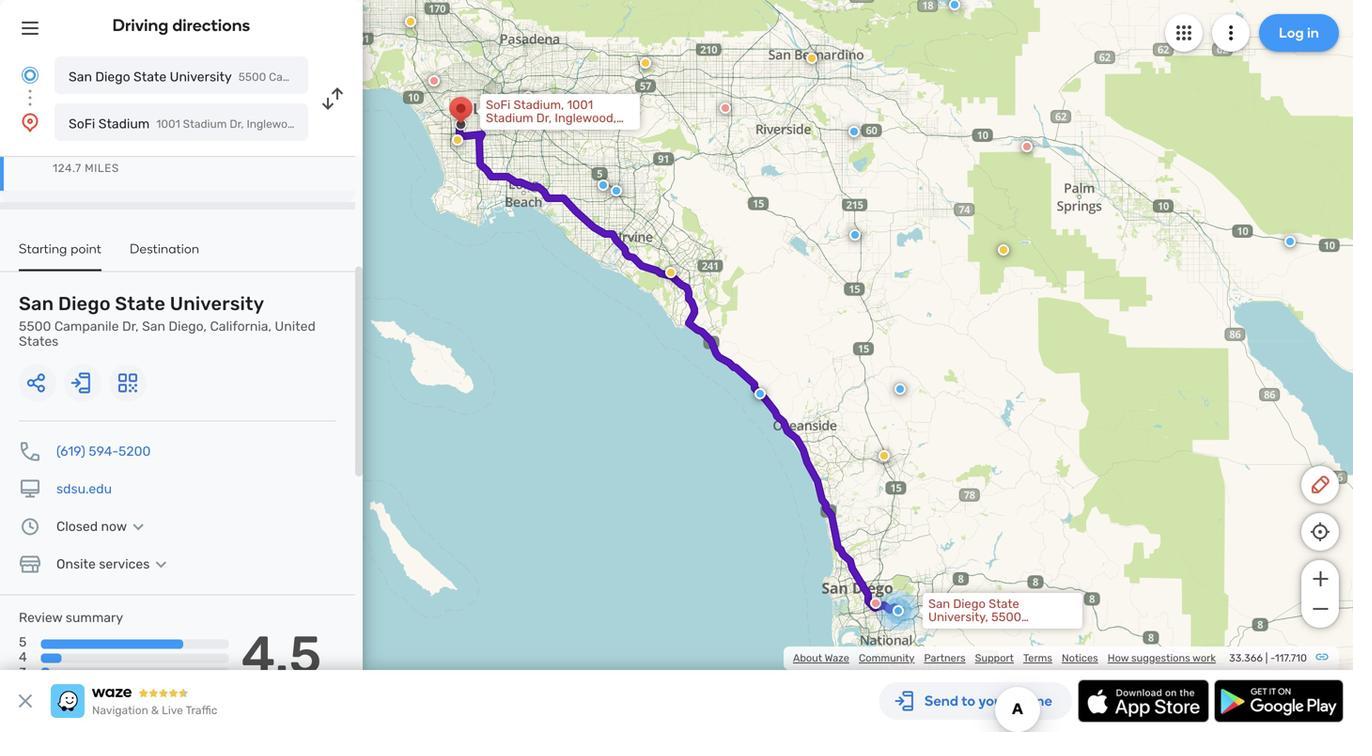 Task type: describe. For each thing, give the bounding box(es) containing it.
community
[[859, 652, 915, 664]]

zoom in image
[[1308, 568, 1332, 590]]

sofi stadium 1001 stadium dr, inglewood, ca 90301, usa
[[69, 116, 384, 132]]

4.5
[[241, 624, 322, 687]]

starting point
[[19, 241, 102, 257]]

sofi for stadium,
[[486, 98, 511, 112]]

-
[[1270, 652, 1275, 664]]

stadium for stadium
[[183, 117, 227, 131]]

(619) 594-5200
[[56, 444, 151, 459]]

0 horizontal spatial stadium
[[98, 116, 150, 132]]

0 vertical spatial road closed image
[[428, 75, 440, 86]]

onsite
[[56, 556, 96, 572]]

suggestions
[[1131, 652, 1190, 664]]

miles
[[85, 162, 119, 175]]

directions
[[172, 15, 250, 35]]

33.366 | -117.710
[[1229, 652, 1307, 664]]

stadium,
[[513, 98, 564, 112]]

|
[[1265, 652, 1268, 664]]

onsite services
[[56, 556, 150, 572]]

support
[[975, 652, 1014, 664]]

destination button
[[130, 241, 199, 269]]

33.366
[[1229, 652, 1263, 664]]

computer image
[[19, 478, 41, 500]]

(619)
[[56, 444, 85, 459]]

onsite services button
[[56, 556, 172, 572]]

124.7 miles
[[53, 162, 119, 175]]

594-
[[89, 444, 118, 459]]

usa for stadium
[[362, 117, 384, 131]]

3
[[19, 665, 27, 680]]

states
[[19, 334, 59, 349]]

dr, for stadium
[[230, 117, 244, 131]]

how
[[1108, 652, 1129, 664]]

university for san diego state university
[[170, 69, 232, 85]]

2 horizontal spatial san
[[142, 319, 165, 334]]

pencil image
[[1309, 474, 1332, 496]]

diego,
[[169, 319, 207, 334]]

dr, inside san diego state university 5500 campanile dr, san diego, california, united states
[[122, 319, 139, 334]]

5 4 3
[[19, 634, 27, 680]]

2 vertical spatial road closed image
[[870, 598, 881, 609]]

state for san diego state university
[[133, 69, 167, 85]]

1001 for stadium
[[156, 117, 180, 131]]

124.7
[[53, 162, 81, 175]]

inglewood, for stadium
[[247, 117, 304, 131]]

store image
[[19, 553, 41, 576]]

4
[[19, 649, 27, 665]]

how suggestions work link
[[1108, 652, 1216, 664]]

1 horizontal spatial road closed image
[[720, 102, 731, 114]]

5
[[19, 634, 27, 650]]

services
[[99, 556, 150, 572]]

san diego state university
[[69, 69, 232, 85]]

san diego state university 5500 campanile dr, san diego, california, united states
[[19, 293, 316, 349]]

state for san diego state university 5500 campanile dr, san diego, california, united states
[[115, 293, 165, 315]]

starting point button
[[19, 241, 102, 271]]

dr, for stadium,
[[536, 111, 552, 125]]

driving directions
[[112, 15, 250, 35]]

terms link
[[1023, 652, 1052, 664]]

90301, for stadium
[[324, 117, 359, 131]]

about waze link
[[793, 652, 849, 664]]

navigation & live traffic
[[92, 704, 217, 717]]

ca for stadium
[[306, 117, 321, 131]]

usa for stadium,
[[546, 124, 570, 139]]

ca for stadium,
[[486, 124, 502, 139]]

call image
[[19, 440, 41, 463]]

partners link
[[924, 652, 966, 664]]

diego for san diego state university 5500 campanile dr, san diego, california, united states
[[58, 293, 111, 315]]

location image
[[19, 111, 41, 133]]

notices
[[1062, 652, 1098, 664]]

2 horizontal spatial hazard image
[[998, 244, 1009, 256]]



Task type: locate. For each thing, give the bounding box(es) containing it.
1 vertical spatial road closed image
[[1021, 141, 1033, 152]]

1 university from the top
[[170, 69, 232, 85]]

1001 inside sofi stadium 1001 stadium dr, inglewood, ca 90301, usa
[[156, 117, 180, 131]]

navigation
[[92, 704, 148, 717]]

1 vertical spatial chevron down image
[[150, 557, 172, 572]]

1001
[[567, 98, 593, 112], [156, 117, 180, 131]]

90301,
[[324, 117, 359, 131], [505, 124, 543, 139]]

1 vertical spatial sofi
[[69, 116, 95, 132]]

0 vertical spatial road closed image
[[522, 91, 534, 102]]

san for san diego state university
[[69, 69, 92, 85]]

stadium inside sofi stadium, 1001 stadium dr, inglewood, ca 90301, usa
[[486, 111, 533, 125]]

stadium
[[486, 111, 533, 125], [98, 116, 150, 132], [183, 117, 227, 131]]

1 horizontal spatial usa
[[546, 124, 570, 139]]

sofi stadium, 1001 stadium dr, inglewood, ca 90301, usa
[[486, 98, 616, 139]]

road closed image
[[428, 75, 440, 86], [720, 102, 731, 114], [870, 598, 881, 609]]

san for san diego state university 5500 campanile dr, san diego, california, united states
[[19, 293, 54, 315]]

0 horizontal spatial sofi
[[69, 116, 95, 132]]

state
[[133, 69, 167, 85], [115, 293, 165, 315]]

california,
[[210, 319, 272, 334]]

diego inside button
[[95, 69, 130, 85]]

1001 for stadium,
[[567, 98, 593, 112]]

diego inside san diego state university 5500 campanile dr, san diego, california, united states
[[58, 293, 111, 315]]

university down the directions
[[170, 69, 232, 85]]

about
[[793, 652, 822, 664]]

0 horizontal spatial ca
[[306, 117, 321, 131]]

0 vertical spatial chevron down image
[[127, 519, 149, 534]]

destination
[[130, 241, 199, 257]]

dr,
[[536, 111, 552, 125], [230, 117, 244, 131], [122, 319, 139, 334]]

117.710
[[1275, 652, 1307, 664]]

0 horizontal spatial 1001
[[156, 117, 180, 131]]

san diego state university button
[[55, 56, 308, 94]]

ca inside sofi stadium 1001 stadium dr, inglewood, ca 90301, usa
[[306, 117, 321, 131]]

state inside button
[[133, 69, 167, 85]]

state down driving
[[133, 69, 167, 85]]

san inside the san diego state university button
[[69, 69, 92, 85]]

san left diego,
[[142, 319, 165, 334]]

inglewood, inside sofi stadium, 1001 stadium dr, inglewood, ca 90301, usa
[[555, 111, 616, 125]]

driving
[[112, 15, 169, 35]]

90301, for stadium,
[[505, 124, 543, 139]]

road closed image
[[522, 91, 534, 102], [1021, 141, 1033, 152]]

dr, inside sofi stadium 1001 stadium dr, inglewood, ca 90301, usa
[[230, 117, 244, 131]]

police image
[[949, 0, 960, 10], [849, 126, 860, 137], [611, 185, 622, 196], [895, 383, 906, 395]]

chevron down image for services
[[150, 557, 172, 572]]

2 university from the top
[[170, 293, 264, 315]]

police image
[[598, 179, 609, 191], [849, 229, 861, 241], [1285, 236, 1296, 247], [755, 388, 766, 399]]

0 horizontal spatial usa
[[362, 117, 384, 131]]

90301, inside sofi stadium 1001 stadium dr, inglewood, ca 90301, usa
[[324, 117, 359, 131]]

1 horizontal spatial stadium
[[183, 117, 227, 131]]

diego down driving
[[95, 69, 130, 85]]

san right current location image
[[69, 69, 92, 85]]

0 vertical spatial university
[[170, 69, 232, 85]]

university inside button
[[170, 69, 232, 85]]

review summary
[[19, 610, 123, 625]]

1 horizontal spatial ca
[[486, 124, 502, 139]]

university inside san diego state university 5500 campanile dr, san diego, california, united states
[[170, 293, 264, 315]]

chevron down image inside 'closed now' button
[[127, 519, 149, 534]]

university for san diego state university 5500 campanile dr, san diego, california, united states
[[170, 293, 264, 315]]

current location image
[[19, 64, 41, 86]]

starting
[[19, 241, 67, 257]]

closed
[[56, 519, 98, 534]]

1 horizontal spatial 1001
[[567, 98, 593, 112]]

campanile
[[54, 319, 119, 334]]

sdsu.edu
[[56, 481, 112, 497]]

link image
[[1315, 649, 1330, 664]]

0 horizontal spatial hazard image
[[640, 57, 651, 69]]

2 horizontal spatial road closed image
[[870, 598, 881, 609]]

sdsu.edu link
[[56, 481, 112, 497]]

1 vertical spatial road closed image
[[720, 102, 731, 114]]

0 horizontal spatial 90301,
[[324, 117, 359, 131]]

diego
[[95, 69, 130, 85], [58, 293, 111, 315]]

waze
[[825, 652, 849, 664]]

closed now button
[[56, 519, 149, 534]]

chevron down image for now
[[127, 519, 149, 534]]

usa inside sofi stadium 1001 stadium dr, inglewood, ca 90301, usa
[[362, 117, 384, 131]]

2 horizontal spatial dr,
[[536, 111, 552, 125]]

0 horizontal spatial san
[[19, 293, 54, 315]]

sofi left stadium,
[[486, 98, 511, 112]]

hazard image
[[405, 16, 416, 27], [452, 134, 463, 146], [665, 267, 677, 278], [879, 450, 890, 461]]

zoom out image
[[1308, 598, 1332, 620]]

5200
[[118, 444, 151, 459]]

1 horizontal spatial hazard image
[[806, 53, 818, 64]]

terms
[[1023, 652, 1052, 664]]

now
[[101, 519, 127, 534]]

0 horizontal spatial road closed image
[[522, 91, 534, 102]]

inglewood, for stadium,
[[555, 111, 616, 125]]

1 horizontal spatial san
[[69, 69, 92, 85]]

usa inside sofi stadium, 1001 stadium dr, inglewood, ca 90301, usa
[[546, 124, 570, 139]]

community link
[[859, 652, 915, 664]]

1 vertical spatial san
[[19, 293, 54, 315]]

ca
[[306, 117, 321, 131], [486, 124, 502, 139]]

1 horizontal spatial dr,
[[230, 117, 244, 131]]

review
[[19, 610, 62, 625]]

summary
[[66, 610, 123, 625]]

x image
[[14, 690, 37, 712]]

0 vertical spatial state
[[133, 69, 167, 85]]

hazard image
[[806, 53, 818, 64], [640, 57, 651, 69], [998, 244, 1009, 256]]

sofi for stadium
[[69, 116, 95, 132]]

0 horizontal spatial inglewood,
[[247, 117, 304, 131]]

chevron down image inside onsite services button
[[150, 557, 172, 572]]

1 vertical spatial diego
[[58, 293, 111, 315]]

stadium for stadium,
[[486, 111, 533, 125]]

usa
[[362, 117, 384, 131], [546, 124, 570, 139]]

1001 down the san diego state university
[[156, 117, 180, 131]]

chevron down image
[[127, 519, 149, 534], [150, 557, 172, 572]]

university up 'california,'
[[170, 293, 264, 315]]

stadium inside sofi stadium 1001 stadium dr, inglewood, ca 90301, usa
[[183, 117, 227, 131]]

support link
[[975, 652, 1014, 664]]

sofi up 124.7 miles at top left
[[69, 116, 95, 132]]

1 horizontal spatial sofi
[[486, 98, 511, 112]]

1 vertical spatial state
[[115, 293, 165, 315]]

0 vertical spatial diego
[[95, 69, 130, 85]]

san
[[69, 69, 92, 85], [19, 293, 54, 315], [142, 319, 165, 334]]

inglewood,
[[555, 111, 616, 125], [247, 117, 304, 131]]

diego up campanile
[[58, 293, 111, 315]]

closed now
[[56, 519, 127, 534]]

2 horizontal spatial stadium
[[486, 111, 533, 125]]

2 vertical spatial san
[[142, 319, 165, 334]]

1001 right stadium,
[[567, 98, 593, 112]]

state down destination button
[[115, 293, 165, 315]]

san up 5500
[[19, 293, 54, 315]]

work
[[1193, 652, 1216, 664]]

(619) 594-5200 link
[[56, 444, 151, 459]]

0 horizontal spatial road closed image
[[428, 75, 440, 86]]

about waze community partners support terms notices how suggestions work
[[793, 652, 1216, 664]]

sofi inside sofi stadium, 1001 stadium dr, inglewood, ca 90301, usa
[[486, 98, 511, 112]]

0 horizontal spatial dr,
[[122, 319, 139, 334]]

notices link
[[1062, 652, 1098, 664]]

ca inside sofi stadium, 1001 stadium dr, inglewood, ca 90301, usa
[[486, 124, 502, 139]]

1 horizontal spatial 90301,
[[505, 124, 543, 139]]

diego for san diego state university
[[95, 69, 130, 85]]

university
[[170, 69, 232, 85], [170, 293, 264, 315]]

sofi
[[486, 98, 511, 112], [69, 116, 95, 132]]

1 vertical spatial 1001
[[156, 117, 180, 131]]

1 horizontal spatial road closed image
[[1021, 141, 1033, 152]]

90301, inside sofi stadium, 1001 stadium dr, inglewood, ca 90301, usa
[[505, 124, 543, 139]]

5500
[[19, 319, 51, 334]]

0 vertical spatial sofi
[[486, 98, 511, 112]]

dr, inside sofi stadium, 1001 stadium dr, inglewood, ca 90301, usa
[[536, 111, 552, 125]]

united
[[275, 319, 316, 334]]

point
[[71, 241, 102, 257]]

state inside san diego state university 5500 campanile dr, san diego, california, united states
[[115, 293, 165, 315]]

live
[[162, 704, 183, 717]]

inglewood, inside sofi stadium 1001 stadium dr, inglewood, ca 90301, usa
[[247, 117, 304, 131]]

traffic
[[186, 704, 217, 717]]

1001 inside sofi stadium, 1001 stadium dr, inglewood, ca 90301, usa
[[567, 98, 593, 112]]

0 vertical spatial san
[[69, 69, 92, 85]]

0 vertical spatial 1001
[[567, 98, 593, 112]]

1 vertical spatial university
[[170, 293, 264, 315]]

partners
[[924, 652, 966, 664]]

clock image
[[19, 515, 41, 538]]

&
[[151, 704, 159, 717]]

1 horizontal spatial inglewood,
[[555, 111, 616, 125]]



Task type: vqa. For each thing, say whether or not it's contained in the screenshot.
5500
yes



